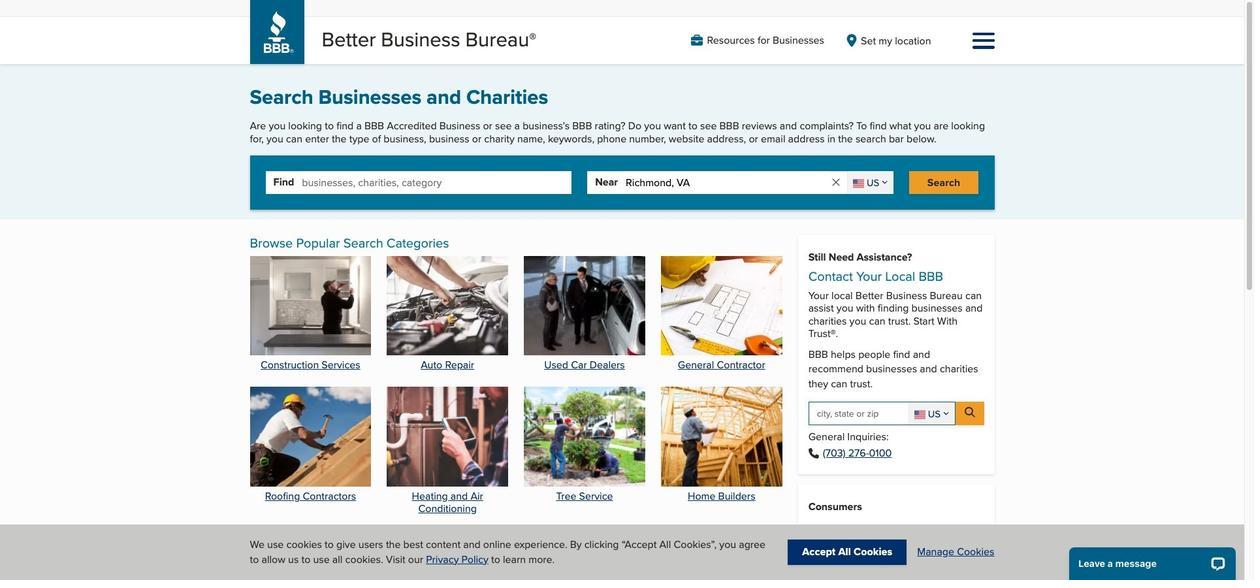 Task type: locate. For each thing, give the bounding box(es) containing it.
0 vertical spatial city, state or zip field
[[626, 171, 830, 194]]

city, state or zip field
[[626, 171, 830, 194], [817, 402, 909, 425]]

None field
[[847, 171, 893, 194], [909, 402, 955, 425], [847, 171, 893, 194], [909, 402, 955, 425]]



Task type: describe. For each thing, give the bounding box(es) containing it.
clear search image
[[830, 177, 842, 188]]

businesses, charities, category search field
[[302, 171, 572, 194]]

1 vertical spatial city, state or zip field
[[817, 402, 909, 425]]



Task type: vqa. For each thing, say whether or not it's contained in the screenshot.
button
no



